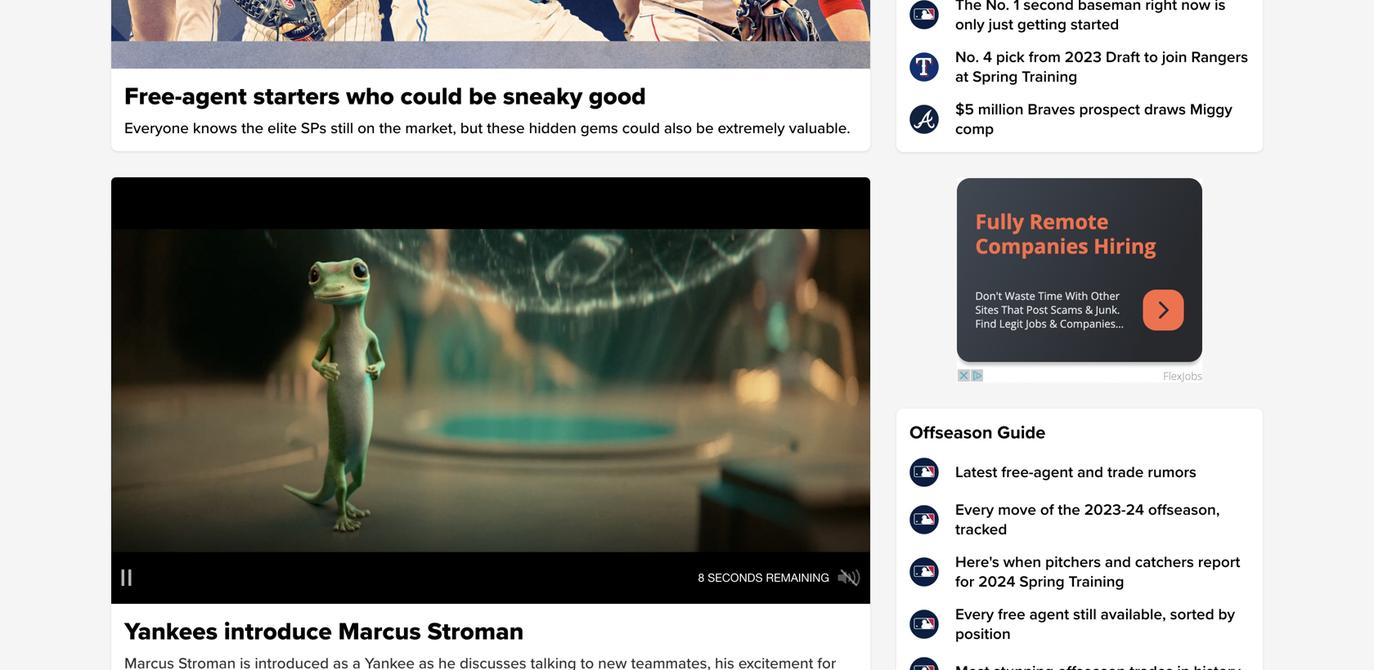 Task type: describe. For each thing, give the bounding box(es) containing it.
8 seconds remaining element
[[686, 571, 829, 585]]

spring inside here's when pitchers and catchers report for 2024 spring training
[[1020, 573, 1065, 592]]

every for every free agent still available, sorted by position
[[955, 606, 994, 625]]

now
[[1181, 0, 1211, 14]]

comp
[[955, 120, 994, 139]]

but
[[460, 119, 483, 138]]

agent for latest
[[1034, 463, 1073, 482]]

2023-
[[1084, 501, 1126, 520]]

who
[[346, 82, 394, 112]]

baseman
[[1078, 0, 1141, 14]]

the inside every move of the 2023-24 offseason, tracked
[[1058, 501, 1080, 520]]

0 horizontal spatial be
[[469, 82, 497, 112]]

1 horizontal spatial could
[[622, 119, 660, 138]]

pick
[[996, 48, 1025, 67]]

report
[[1198, 553, 1240, 572]]

here's
[[955, 553, 999, 572]]

extremely
[[718, 119, 785, 138]]

by
[[1218, 606, 1235, 625]]

offseason,
[[1148, 501, 1220, 520]]

offseason
[[910, 422, 993, 444]]

$5 million braves prospect draws miggy comp
[[955, 100, 1233, 139]]

mlb image for the
[[910, 0, 939, 29]]

million
[[978, 100, 1024, 119]]

agent inside free-agent starters who could be sneaky good everyone knows the elite sps still on the market, but these hidden gems could also be extremely valuable.
[[182, 82, 247, 112]]

agent for every
[[1029, 606, 1069, 625]]

mlb image for here's
[[910, 558, 939, 587]]

free-
[[1001, 463, 1034, 482]]

3 mlb image from the top
[[910, 658, 939, 671]]

every move of the 2023-24 offseason, tracked link
[[910, 501, 1250, 540]]

1
[[1014, 0, 1020, 14]]

2023
[[1065, 48, 1102, 67]]

0 horizontal spatial the
[[241, 119, 264, 138]]

introduce
[[224, 618, 332, 647]]

latest
[[955, 463, 997, 482]]

prospect
[[1079, 100, 1140, 119]]

marcus
[[338, 618, 421, 647]]

0 horizontal spatial could
[[400, 82, 462, 112]]

yankees introduce marcus stroman
[[124, 618, 524, 647]]

knows
[[193, 119, 237, 138]]

training inside here's when pitchers and catchers report for 2024 spring training
[[1069, 573, 1124, 592]]

only
[[955, 15, 985, 34]]

hidden
[[529, 119, 577, 138]]

miggy
[[1190, 100, 1233, 119]]

24
[[1126, 501, 1144, 520]]

no. 4 pick from 2023 draft to join rangers at spring training link
[[910, 47, 1250, 87]]

started
[[1071, 15, 1119, 34]]

mlb image for every
[[910, 506, 939, 535]]

valuable.
[[789, 119, 851, 138]]

pause (space) image
[[122, 570, 131, 587]]

4
[[983, 48, 992, 67]]

second
[[1024, 0, 1074, 14]]

still inside free-agent starters who could be sneaky good everyone knows the elite sps still on the market, but these hidden gems could also be extremely valuable.
[[331, 119, 354, 138]]

trade
[[1108, 463, 1144, 482]]

braves
[[1028, 100, 1075, 119]]

yankees
[[124, 618, 218, 647]]

just
[[989, 15, 1014, 34]]

free-
[[124, 82, 182, 112]]

available,
[[1101, 606, 1166, 625]]

every move of the 2023-24 offseason, tracked
[[955, 501, 1220, 539]]

$5 million braves prospect draws miggy comp link
[[910, 100, 1250, 139]]

mlb image for every
[[910, 610, 939, 640]]

free
[[998, 606, 1025, 625]]

1 vertical spatial be
[[696, 119, 714, 138]]

sorted
[[1170, 606, 1214, 625]]

remaining
[[766, 571, 829, 585]]

on
[[358, 119, 375, 138]]

catchers
[[1135, 553, 1194, 572]]

spring inside no. 4 pick from 2023 draft to join rangers at spring training
[[973, 67, 1018, 86]]

free-agent starters who could be sneaky good everyone knows the elite sps still on the market, but these hidden gems could also be extremely valuable.
[[124, 82, 851, 138]]

tracked
[[955, 521, 1007, 539]]

here's when pitchers and catchers report for 2024 spring training
[[955, 553, 1240, 592]]

move
[[998, 501, 1036, 520]]

gems
[[581, 119, 618, 138]]

sneaky
[[503, 82, 583, 112]]

sps
[[301, 119, 327, 138]]

braves image
[[910, 105, 939, 134]]



Task type: vqa. For each thing, say whether or not it's contained in the screenshot.
but
yes



Task type: locate. For each thing, give the bounding box(es) containing it.
1 horizontal spatial the
[[379, 119, 401, 138]]

8 seconds remaining
[[698, 571, 829, 585]]

and for trade
[[1077, 463, 1104, 482]]

1 vertical spatial agent
[[1034, 463, 1073, 482]]

and inside here's when pitchers and catchers report for 2024 spring training
[[1105, 553, 1131, 572]]

training inside no. 4 pick from 2023 draft to join rangers at spring training
[[1022, 67, 1077, 86]]

rangers image
[[910, 52, 939, 82]]

guide
[[997, 422, 1046, 444]]

every for every move of the 2023-24 offseason, tracked
[[955, 501, 994, 520]]

of
[[1040, 501, 1054, 520]]

every free agent still available, sorted by position
[[955, 606, 1235, 644]]

is
[[1215, 0, 1226, 14]]

$5
[[955, 100, 974, 119]]

could left also at the top of the page
[[622, 119, 660, 138]]

1 vertical spatial spring
[[1020, 573, 1065, 592]]

be
[[469, 82, 497, 112], [696, 119, 714, 138]]

1 horizontal spatial no.
[[986, 0, 1010, 14]]

could
[[400, 82, 462, 112], [622, 119, 660, 138]]

0 vertical spatial every
[[955, 501, 994, 520]]

every up tracked on the right bottom
[[955, 501, 994, 520]]

2 horizontal spatial the
[[1058, 501, 1080, 520]]

;
[[111, 179, 114, 195]]

no. inside no. 4 pick from 2023 draft to join rangers at spring training
[[955, 48, 979, 67]]

0 vertical spatial agent
[[182, 82, 247, 112]]

spring
[[973, 67, 1018, 86], [1020, 573, 1065, 592]]

latest free-agent and trade rumors
[[955, 463, 1197, 482]]

no. 4 pick from 2023 draft to join rangers at spring training
[[955, 48, 1248, 86]]

latest free-agent and trade rumors link
[[910, 458, 1250, 488]]

1 horizontal spatial and
[[1105, 553, 1131, 572]]

spring down when
[[1020, 573, 1065, 592]]

no.
[[986, 0, 1010, 14], [955, 48, 979, 67]]

when
[[1003, 553, 1041, 572]]

the no. 1 second baseman right now is only just getting started link
[[910, 0, 1250, 34]]

mlb image inside the no. 1 second baseman right now is only just getting started link
[[910, 0, 939, 29]]

mlb image for latest
[[910, 458, 939, 488]]

no. up the just
[[986, 0, 1010, 14]]

also
[[664, 119, 692, 138]]

2 mlb image from the top
[[910, 458, 939, 488]]

and for catchers
[[1105, 553, 1131, 572]]

1 horizontal spatial be
[[696, 119, 714, 138]]

mlb image
[[910, 558, 939, 587], [910, 610, 939, 640], [910, 658, 939, 671]]

every
[[955, 501, 994, 520], [955, 606, 994, 625]]

2024
[[978, 573, 1016, 592]]

1 vertical spatial no.
[[955, 48, 979, 67]]

1 vertical spatial and
[[1105, 553, 1131, 572]]

join
[[1162, 48, 1187, 67]]

here's when pitchers and catchers report for 2024 spring training link
[[910, 553, 1250, 592]]

0 horizontal spatial and
[[1077, 463, 1104, 482]]

3 mlb image from the top
[[910, 506, 939, 535]]

still down here's when pitchers and catchers report for 2024 spring training link
[[1073, 606, 1097, 625]]

un-mute (m) image
[[838, 570, 860, 587]]

1 vertical spatial mlb image
[[910, 610, 939, 640]]

0 vertical spatial spring
[[973, 67, 1018, 86]]

1 vertical spatial training
[[1069, 573, 1124, 592]]

1 mlb image from the top
[[910, 0, 939, 29]]

training down pitchers
[[1069, 573, 1124, 592]]

mlb image left tracked on the right bottom
[[910, 506, 939, 535]]

still
[[331, 119, 354, 138], [1073, 606, 1097, 625]]

at
[[955, 67, 969, 86]]

seconds
[[708, 571, 763, 585]]

agent up of
[[1034, 463, 1073, 482]]

8
[[698, 571, 705, 585]]

free-agent starters who could be sneaky good image
[[111, 0, 870, 69]]

1 vertical spatial mlb image
[[910, 458, 939, 488]]

1 mlb image from the top
[[910, 558, 939, 587]]

offseason guide
[[910, 422, 1046, 444]]

advertisement element
[[957, 178, 1202, 383]]

and
[[1077, 463, 1104, 482], [1105, 553, 1131, 572]]

training
[[1022, 67, 1077, 86], [1069, 573, 1124, 592]]

2 mlb image from the top
[[910, 610, 939, 640]]

be up 'but'
[[469, 82, 497, 112]]

2 vertical spatial mlb image
[[910, 506, 939, 535]]

0 vertical spatial and
[[1077, 463, 1104, 482]]

2 every from the top
[[955, 606, 994, 625]]

every up 'position'
[[955, 606, 994, 625]]

getting
[[1017, 15, 1067, 34]]

and inside "link"
[[1077, 463, 1104, 482]]

starters
[[253, 82, 340, 112]]

to
[[1144, 48, 1158, 67]]

be right also at the top of the page
[[696, 119, 714, 138]]

0 horizontal spatial no.
[[955, 48, 979, 67]]

position
[[955, 625, 1011, 644]]

pitchers
[[1045, 553, 1101, 572]]

agent inside "link"
[[1034, 463, 1073, 482]]

every inside every move of the 2023-24 offseason, tracked
[[955, 501, 994, 520]]

0 vertical spatial be
[[469, 82, 497, 112]]

still inside "every free agent still available, sorted by position"
[[1073, 606, 1097, 625]]

elite
[[268, 119, 297, 138]]

the right on
[[379, 119, 401, 138]]

and left trade
[[1077, 463, 1104, 482]]

and right pitchers
[[1105, 553, 1131, 572]]

0 vertical spatial no.
[[986, 0, 1010, 14]]

training down from
[[1022, 67, 1077, 86]]

mlb image inside the every free agent still available, sorted by position 'link'
[[910, 610, 939, 640]]

draft
[[1106, 48, 1140, 67]]

0 vertical spatial could
[[400, 82, 462, 112]]

the
[[955, 0, 982, 14]]

0 horizontal spatial still
[[331, 119, 354, 138]]

the left elite on the left top of page
[[241, 119, 264, 138]]

could up market,
[[400, 82, 462, 112]]

1 vertical spatial could
[[622, 119, 660, 138]]

rangers
[[1191, 48, 1248, 67]]

0 vertical spatial training
[[1022, 67, 1077, 86]]

no. up at
[[955, 48, 979, 67]]

mlb image inside here's when pitchers and catchers report for 2024 spring training link
[[910, 558, 939, 587]]

mlb media player group
[[111, 178, 870, 604]]

rumors
[[1148, 463, 1197, 482]]

still left on
[[331, 119, 354, 138]]

2 vertical spatial mlb image
[[910, 658, 939, 671]]

good
[[589, 82, 646, 112]]

1 horizontal spatial spring
[[1020, 573, 1065, 592]]

the no. 1 second baseman right now is only just getting started
[[955, 0, 1226, 34]]

the
[[241, 119, 264, 138], [379, 119, 401, 138], [1058, 501, 1080, 520]]

no. inside the no. 1 second baseman right now is only just getting started
[[986, 0, 1010, 14]]

mlb image down offseason
[[910, 458, 939, 488]]

these
[[487, 119, 525, 138]]

0 vertical spatial mlb image
[[910, 0, 939, 29]]

market,
[[405, 119, 456, 138]]

2 vertical spatial agent
[[1029, 606, 1069, 625]]

0 horizontal spatial spring
[[973, 67, 1018, 86]]

0 vertical spatial still
[[331, 119, 354, 138]]

the right of
[[1058, 501, 1080, 520]]

right
[[1145, 0, 1177, 14]]

agent
[[182, 82, 247, 112], [1034, 463, 1073, 482], [1029, 606, 1069, 625]]

spring down 4
[[973, 67, 1018, 86]]

every free agent still available, sorted by position link
[[910, 605, 1250, 645]]

mlb image left the
[[910, 0, 939, 29]]

for
[[955, 573, 974, 592]]

everyone
[[124, 119, 189, 138]]

agent up knows
[[182, 82, 247, 112]]

1 horizontal spatial still
[[1073, 606, 1097, 625]]

stroman
[[427, 618, 524, 647]]

1 vertical spatial every
[[955, 606, 994, 625]]

from
[[1029, 48, 1061, 67]]

0 vertical spatial mlb image
[[910, 558, 939, 587]]

free-agent starters who could be sneaky good link
[[124, 82, 857, 112]]

mlb image inside every move of the 2023-24 offseason, tracked link
[[910, 506, 939, 535]]

1 every from the top
[[955, 501, 994, 520]]

every inside "every free agent still available, sorted by position"
[[955, 606, 994, 625]]

draws
[[1144, 100, 1186, 119]]

mlb image
[[910, 0, 939, 29], [910, 458, 939, 488], [910, 506, 939, 535]]

agent inside "every free agent still available, sorted by position"
[[1029, 606, 1069, 625]]

agent right "free" on the bottom of page
[[1029, 606, 1069, 625]]

1 vertical spatial still
[[1073, 606, 1097, 625]]



